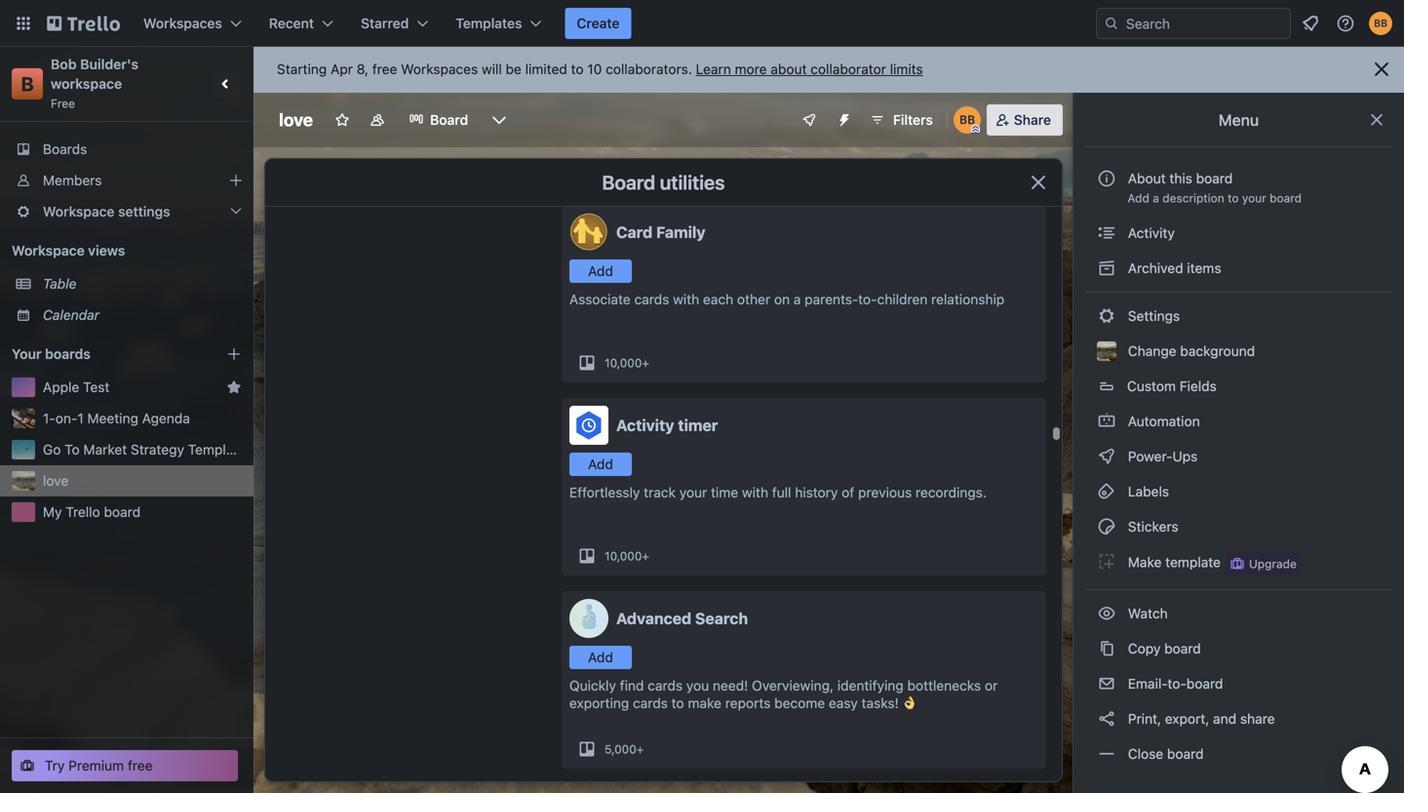 Task type: describe. For each thing, give the bounding box(es) containing it.
1 vertical spatial workspaces
[[401, 61, 478, 77]]

0 vertical spatial free
[[372, 61, 397, 77]]

workspaces inside popup button
[[143, 15, 222, 31]]

starred
[[361, 15, 409, 31]]

10,000 + for card family
[[605, 356, 650, 370]]

try premium free button
[[12, 750, 238, 781]]

sm image for close board
[[1097, 744, 1117, 764]]

search
[[696, 609, 748, 628]]

sm image for stickers
[[1097, 517, 1117, 537]]

reports
[[726, 695, 771, 711]]

about
[[1128, 170, 1166, 186]]

b
[[21, 72, 34, 95]]

love inside love link
[[43, 473, 69, 489]]

other
[[737, 291, 771, 307]]

find
[[620, 678, 644, 694]]

about this board add a description to your board
[[1128, 170, 1302, 205]]

workspaces button
[[132, 8, 254, 39]]

effortlessly
[[570, 484, 640, 500]]

collaborators.
[[606, 61, 692, 77]]

settings
[[1125, 308, 1181, 324]]

track
[[644, 484, 676, 500]]

will
[[482, 61, 502, 77]]

fields
[[1180, 378, 1217, 394]]

activity for activity timer
[[617, 416, 675, 435]]

0 horizontal spatial your
[[680, 484, 708, 500]]

1 vertical spatial cards
[[648, 678, 683, 694]]

power-ups
[[1125, 448, 1202, 464]]

watch
[[1125, 605, 1172, 621]]

create button
[[565, 8, 632, 39]]

workspace settings
[[43, 203, 170, 219]]

limits
[[890, 61, 924, 77]]

advanced search
[[617, 609, 748, 628]]

quickly find cards you need! overviewing, identifying bottlenecks or exporting cards to make reports become easy tasks! 👌
[[570, 678, 998, 711]]

workspace views
[[12, 242, 125, 259]]

email-to-board
[[1125, 676, 1224, 692]]

1 horizontal spatial with
[[742, 484, 769, 500]]

free inside try premium free button
[[128, 757, 153, 774]]

add button for card family
[[570, 259, 632, 283]]

exporting
[[570, 695, 629, 711]]

recent
[[269, 15, 314, 31]]

sm image for automation
[[1097, 412, 1117, 431]]

sm image for copy board
[[1097, 639, 1117, 658]]

0 vertical spatial to-
[[859, 291, 878, 307]]

labels link
[[1086, 476, 1393, 507]]

upgrade button
[[1226, 552, 1301, 576]]

power ups image
[[802, 112, 817, 128]]

export,
[[1166, 711, 1210, 727]]

market
[[83, 441, 127, 458]]

5,000
[[605, 742, 637, 756]]

test
[[83, 379, 110, 395]]

agenda
[[142, 410, 190, 426]]

custom
[[1128, 378, 1176, 394]]

associate cards with each other on a parents-to-children relationship
[[570, 291, 1005, 307]]

workspace navigation collapse icon image
[[213, 70, 240, 98]]

go
[[43, 441, 61, 458]]

workspace visible image
[[370, 112, 385, 128]]

items
[[1188, 260, 1222, 276]]

your boards
[[12, 346, 91, 362]]

change background link
[[1086, 336, 1393, 367]]

my trello board
[[43, 504, 141, 520]]

each
[[703, 291, 734, 307]]

settings
[[118, 203, 170, 219]]

workspace for workspace views
[[12, 242, 85, 259]]

0 vertical spatial to
[[571, 61, 584, 77]]

to
[[65, 441, 80, 458]]

archived
[[1128, 260, 1184, 276]]

on-
[[55, 410, 77, 426]]

table
[[43, 276, 77, 292]]

0 horizontal spatial bob builder (bobbuilder40) image
[[954, 106, 981, 134]]

this member is an admin of this board. image
[[971, 125, 980, 134]]

advanced
[[617, 609, 692, 628]]

utilities
[[660, 171, 725, 194]]

template
[[1166, 554, 1221, 570]]

0 notifications image
[[1299, 12, 1323, 35]]

apple test link
[[43, 378, 219, 397]]

to inside "about this board add a description to your board"
[[1228, 191, 1239, 205]]

associate
[[570, 291, 631, 307]]

background
[[1181, 343, 1256, 359]]

members link
[[0, 165, 254, 196]]

copy board link
[[1086, 633, 1393, 664]]

activity timer
[[617, 416, 718, 435]]

premium
[[68, 757, 124, 774]]

board up print, export, and share
[[1187, 676, 1224, 692]]

automation
[[1125, 413, 1201, 429]]

sm image for watch
[[1097, 604, 1117, 623]]

make
[[1128, 554, 1162, 570]]

learn
[[696, 61, 731, 77]]

board up activity link
[[1270, 191, 1302, 205]]

card
[[617, 223, 653, 241]]

previous
[[859, 484, 912, 500]]

10
[[588, 61, 602, 77]]

0 vertical spatial cards
[[635, 291, 670, 307]]

sm image for settings
[[1097, 306, 1117, 326]]

automation link
[[1086, 406, 1393, 437]]

history
[[795, 484, 838, 500]]

bob builder's workspace link
[[51, 56, 142, 92]]

sm image for labels
[[1097, 482, 1117, 501]]

sm image for email-to-board
[[1097, 674, 1117, 694]]

love inside board name text field
[[279, 109, 313, 130]]

template
[[188, 441, 246, 458]]

2 vertical spatial cards
[[633, 695, 668, 711]]

watch link
[[1086, 598, 1393, 629]]

overviewing,
[[752, 678, 834, 694]]

filters button
[[864, 104, 939, 136]]

add for card family
[[588, 263, 613, 279]]

full
[[772, 484, 792, 500]]

parents-
[[805, 291, 859, 307]]

+ for card
[[642, 356, 650, 370]]

relationship
[[932, 291, 1005, 307]]

boards link
[[0, 134, 254, 165]]

close board
[[1125, 746, 1204, 762]]

add inside "about this board add a description to your board"
[[1128, 191, 1150, 205]]

ups
[[1173, 448, 1198, 464]]

print, export, and share
[[1125, 711, 1276, 727]]



Task type: locate. For each thing, give the bounding box(es) containing it.
bob builder (bobbuilder40) image
[[1370, 12, 1393, 35], [954, 106, 981, 134]]

email-
[[1128, 676, 1168, 692]]

1 horizontal spatial bob builder (bobbuilder40) image
[[1370, 12, 1393, 35]]

sm image left the make
[[1097, 552, 1117, 572]]

calendar link
[[43, 305, 242, 325]]

bob builder (bobbuilder40) image right filters
[[954, 106, 981, 134]]

1 vertical spatial workspace
[[12, 242, 85, 259]]

workspace up table
[[12, 242, 85, 259]]

10,000 down effortlessly
[[605, 549, 642, 563]]

b link
[[12, 68, 43, 100]]

add button up effortlessly
[[570, 453, 632, 476]]

make
[[688, 695, 722, 711]]

1 sm image from the top
[[1097, 259, 1117, 278]]

+
[[642, 356, 650, 370], [642, 549, 650, 563], [637, 742, 644, 756]]

workspaces up board link
[[401, 61, 478, 77]]

0 horizontal spatial board
[[430, 112, 468, 128]]

Board name text field
[[269, 104, 323, 136]]

1 horizontal spatial a
[[1153, 191, 1160, 205]]

with left each
[[673, 291, 700, 307]]

labels
[[1125, 483, 1170, 499]]

sm image inside automation link
[[1097, 412, 1117, 431]]

1 vertical spatial love
[[43, 473, 69, 489]]

0 vertical spatial workspaces
[[143, 15, 222, 31]]

sm image inside archived items link
[[1097, 259, 1117, 278]]

boards
[[43, 141, 87, 157]]

your left time
[[680, 484, 708, 500]]

description
[[1163, 191, 1225, 205]]

1 vertical spatial activity
[[617, 416, 675, 435]]

custom fields button
[[1086, 371, 1393, 402]]

or
[[985, 678, 998, 694]]

apr
[[331, 61, 353, 77]]

customize views image
[[490, 110, 509, 130]]

board for board
[[430, 112, 468, 128]]

sm image inside activity link
[[1097, 223, 1117, 243]]

members
[[43, 172, 102, 188]]

star or unstar board image
[[335, 112, 350, 128]]

become
[[775, 695, 825, 711]]

easy
[[829, 695, 858, 711]]

0 vertical spatial with
[[673, 291, 700, 307]]

love up my
[[43, 473, 69, 489]]

add button for activity timer
[[570, 453, 632, 476]]

8 sm image from the top
[[1097, 674, 1117, 694]]

1 vertical spatial add button
[[570, 453, 632, 476]]

activity left timer
[[617, 416, 675, 435]]

menu
[[1219, 111, 1260, 129]]

board utilities
[[602, 171, 725, 194]]

board for board utilities
[[602, 171, 656, 194]]

1-on-1 meeting agenda link
[[43, 409, 242, 428]]

love left star or unstar board image on the left top of the page
[[279, 109, 313, 130]]

1 horizontal spatial activity
[[1125, 225, 1175, 241]]

1 vertical spatial to-
[[1168, 676, 1187, 692]]

workspace
[[51, 76, 122, 92]]

2 vertical spatial to
[[672, 695, 684, 711]]

add up quickly on the bottom of page
[[588, 649, 613, 665]]

0 vertical spatial 10,000 +
[[605, 356, 650, 370]]

3 sm image from the top
[[1097, 552, 1117, 572]]

1 vertical spatial your
[[680, 484, 708, 500]]

a right on
[[794, 291, 801, 307]]

0 vertical spatial workspace
[[43, 203, 115, 219]]

0 vertical spatial sm image
[[1097, 259, 1117, 278]]

0 horizontal spatial to
[[571, 61, 584, 77]]

workspaces
[[143, 15, 222, 31], [401, 61, 478, 77]]

love
[[279, 109, 313, 130], [43, 473, 69, 489]]

1 vertical spatial bob builder (bobbuilder40) image
[[954, 106, 981, 134]]

+ for advanced
[[637, 742, 644, 756]]

builder's
[[80, 56, 139, 72]]

1 vertical spatial to
[[1228, 191, 1239, 205]]

sm image inside email-to-board link
[[1097, 674, 1117, 694]]

upgrade
[[1250, 557, 1297, 571]]

1 sm image from the top
[[1097, 223, 1117, 243]]

1 horizontal spatial your
[[1243, 191, 1267, 205]]

workspace
[[43, 203, 115, 219], [12, 242, 85, 259]]

sm image inside power-ups link
[[1097, 447, 1117, 466]]

share
[[1014, 112, 1052, 128]]

workspace for workspace settings
[[43, 203, 115, 219]]

7 sm image from the top
[[1097, 639, 1117, 658]]

back to home image
[[47, 8, 120, 39]]

2 sm image from the top
[[1097, 306, 1117, 326]]

bob builder's workspace free
[[51, 56, 142, 110]]

1 horizontal spatial workspaces
[[401, 61, 478, 77]]

0 vertical spatial bob builder (bobbuilder40) image
[[1370, 12, 1393, 35]]

timer
[[678, 416, 718, 435]]

3 sm image from the top
[[1097, 447, 1117, 466]]

+ for activity
[[642, 549, 650, 563]]

9 sm image from the top
[[1097, 709, 1117, 729]]

👌
[[903, 695, 917, 711]]

0 vertical spatial 10,000
[[605, 356, 642, 370]]

add button up associate
[[570, 259, 632, 283]]

share button
[[987, 104, 1063, 136]]

to inside quickly find cards you need! overviewing, identifying bottlenecks or exporting cards to make reports become easy tasks! 👌
[[672, 695, 684, 711]]

1 vertical spatial with
[[742, 484, 769, 500]]

10,000 + down effortlessly
[[605, 549, 650, 563]]

try
[[45, 757, 65, 774]]

1 vertical spatial 10,000
[[605, 549, 642, 563]]

0 vertical spatial your
[[1243, 191, 1267, 205]]

10,000 + for activity timer
[[605, 549, 650, 563]]

add up associate
[[588, 263, 613, 279]]

add button up quickly on the bottom of page
[[570, 646, 632, 669]]

activity up archived
[[1125, 225, 1175, 241]]

0 horizontal spatial a
[[794, 291, 801, 307]]

10,000 + down associate
[[605, 356, 650, 370]]

automation image
[[829, 104, 857, 132]]

1 horizontal spatial to-
[[1168, 676, 1187, 692]]

10,000 for activity timer
[[605, 549, 642, 563]]

sm image inside copy board link
[[1097, 639, 1117, 658]]

my
[[43, 504, 62, 520]]

to left '10'
[[571, 61, 584, 77]]

add down about
[[1128, 191, 1150, 205]]

2 vertical spatial +
[[637, 742, 644, 756]]

1 horizontal spatial love
[[279, 109, 313, 130]]

your up activity link
[[1243, 191, 1267, 205]]

workspace down the members
[[43, 203, 115, 219]]

primary element
[[0, 0, 1405, 47]]

board up card
[[602, 171, 656, 194]]

2 add button from the top
[[570, 453, 632, 476]]

collaborator
[[811, 61, 887, 77]]

workspace inside "workspace settings" dropdown button
[[43, 203, 115, 219]]

1 vertical spatial a
[[794, 291, 801, 307]]

stickers link
[[1086, 511, 1393, 542]]

2 vertical spatial add button
[[570, 646, 632, 669]]

bob builder (bobbuilder40) image right the open information menu image
[[1370, 12, 1393, 35]]

0 vertical spatial activity
[[1125, 225, 1175, 241]]

0 vertical spatial a
[[1153, 191, 1160, 205]]

add button for advanced search
[[570, 646, 632, 669]]

this
[[1170, 170, 1193, 186]]

table link
[[43, 274, 242, 294]]

sm image inside close board link
[[1097, 744, 1117, 764]]

1 vertical spatial free
[[128, 757, 153, 774]]

add up effortlessly
[[588, 456, 613, 472]]

sm image inside the settings link
[[1097, 306, 1117, 326]]

sm image for power-ups
[[1097, 447, 1117, 466]]

open information menu image
[[1336, 14, 1356, 33]]

sm image left archived
[[1097, 259, 1117, 278]]

1 vertical spatial 10,000 +
[[605, 549, 650, 563]]

sm image inside the labels link
[[1097, 482, 1117, 501]]

0 horizontal spatial activity
[[617, 416, 675, 435]]

2 vertical spatial sm image
[[1097, 552, 1117, 572]]

board down export,
[[1168, 746, 1204, 762]]

1-
[[43, 410, 55, 426]]

6 sm image from the top
[[1097, 604, 1117, 623]]

with left full
[[742, 484, 769, 500]]

free
[[51, 97, 75, 110]]

2 10,000 from the top
[[605, 549, 642, 563]]

3 add button from the top
[[570, 646, 632, 669]]

board down love link
[[104, 504, 141, 520]]

Search field
[[1120, 9, 1291, 38]]

add board image
[[226, 346, 242, 362]]

sm image for make template
[[1097, 552, 1117, 572]]

sm image for activity
[[1097, 223, 1117, 243]]

0 horizontal spatial workspaces
[[143, 15, 222, 31]]

learn more about collaborator limits link
[[696, 61, 924, 77]]

a down about
[[1153, 191, 1160, 205]]

add for advanced search
[[588, 649, 613, 665]]

board up email-to-board
[[1165, 640, 1202, 657]]

filters
[[894, 112, 933, 128]]

1 horizontal spatial free
[[372, 61, 397, 77]]

cards right associate
[[635, 291, 670, 307]]

2 10,000 + from the top
[[605, 549, 650, 563]]

free right 8,
[[372, 61, 397, 77]]

email-to-board link
[[1086, 668, 1393, 699]]

effortlessly track your time with full history of previous recordings.
[[570, 484, 987, 500]]

0 vertical spatial love
[[279, 109, 313, 130]]

1-on-1 meeting agenda
[[43, 410, 190, 426]]

to up activity link
[[1228, 191, 1239, 205]]

sm image inside print, export, and share link
[[1097, 709, 1117, 729]]

sm image
[[1097, 259, 1117, 278], [1097, 412, 1117, 431], [1097, 552, 1117, 572]]

starred button
[[349, 8, 440, 39]]

board up description
[[1197, 170, 1233, 186]]

cards
[[635, 291, 670, 307], [648, 678, 683, 694], [633, 695, 668, 711]]

0 vertical spatial board
[[430, 112, 468, 128]]

meeting
[[87, 410, 138, 426]]

8,
[[357, 61, 369, 77]]

10,000 for card family
[[605, 356, 642, 370]]

go to market strategy template
[[43, 441, 246, 458]]

0 vertical spatial add button
[[570, 259, 632, 283]]

+ down find
[[637, 742, 644, 756]]

create
[[577, 15, 620, 31]]

your inside "about this board add a description to your board"
[[1243, 191, 1267, 205]]

2 sm image from the top
[[1097, 412, 1117, 431]]

add for activity timer
[[588, 456, 613, 472]]

free
[[372, 61, 397, 77], [128, 757, 153, 774]]

cards left "you"
[[648, 678, 683, 694]]

a
[[1153, 191, 1160, 205], [794, 291, 801, 307]]

0 horizontal spatial with
[[673, 291, 700, 307]]

power-ups link
[[1086, 441, 1393, 472]]

1 10,000 + from the top
[[605, 356, 650, 370]]

of
[[842, 484, 855, 500]]

close
[[1128, 746, 1164, 762]]

board left customize views icon
[[430, 112, 468, 128]]

1 horizontal spatial board
[[602, 171, 656, 194]]

5 sm image from the top
[[1097, 517, 1117, 537]]

on
[[774, 291, 790, 307]]

sm image for archived items
[[1097, 259, 1117, 278]]

limited
[[525, 61, 568, 77]]

add
[[1128, 191, 1150, 205], [588, 263, 613, 279], [588, 456, 613, 472], [588, 649, 613, 665]]

0 horizontal spatial love
[[43, 473, 69, 489]]

0 vertical spatial +
[[642, 356, 650, 370]]

+ up advanced
[[642, 549, 650, 563]]

bob
[[51, 56, 77, 72]]

sm image inside stickers link
[[1097, 517, 1117, 537]]

close board link
[[1086, 738, 1393, 770]]

boards
[[45, 346, 91, 362]]

add button
[[570, 259, 632, 283], [570, 453, 632, 476], [570, 646, 632, 669]]

to left make at bottom
[[672, 695, 684, 711]]

your boards with 5 items element
[[12, 342, 197, 366]]

0 horizontal spatial free
[[128, 757, 153, 774]]

stickers
[[1125, 518, 1179, 535]]

10,000 down associate
[[605, 356, 642, 370]]

to- inside email-to-board link
[[1168, 676, 1187, 692]]

1 vertical spatial board
[[602, 171, 656, 194]]

1 10,000 from the top
[[605, 356, 642, 370]]

your
[[12, 346, 42, 362]]

free right premium
[[128, 757, 153, 774]]

sm image inside watch link
[[1097, 604, 1117, 623]]

+ up activity timer
[[642, 356, 650, 370]]

love link
[[43, 471, 242, 491]]

to- up export,
[[1168, 676, 1187, 692]]

starting
[[277, 61, 327, 77]]

to- right on
[[859, 291, 878, 307]]

a inside "about this board add a description to your board"
[[1153, 191, 1160, 205]]

search image
[[1104, 16, 1120, 31]]

strategy
[[131, 441, 184, 458]]

your
[[1243, 191, 1267, 205], [680, 484, 708, 500]]

children
[[878, 291, 928, 307]]

2 horizontal spatial to
[[1228, 191, 1239, 205]]

activity for activity
[[1125, 225, 1175, 241]]

1 vertical spatial sm image
[[1097, 412, 1117, 431]]

recordings.
[[916, 484, 987, 500]]

card family
[[617, 223, 706, 241]]

10,000
[[605, 356, 642, 370], [605, 549, 642, 563]]

1 add button from the top
[[570, 259, 632, 283]]

4 sm image from the top
[[1097, 482, 1117, 501]]

workspaces up workspace navigation collapse icon
[[143, 15, 222, 31]]

1 horizontal spatial to
[[672, 695, 684, 711]]

sm image
[[1097, 223, 1117, 243], [1097, 306, 1117, 326], [1097, 447, 1117, 466], [1097, 482, 1117, 501], [1097, 517, 1117, 537], [1097, 604, 1117, 623], [1097, 639, 1117, 658], [1097, 674, 1117, 694], [1097, 709, 1117, 729], [1097, 744, 1117, 764]]

1 vertical spatial +
[[642, 549, 650, 563]]

to
[[571, 61, 584, 77], [1228, 191, 1239, 205], [672, 695, 684, 711]]

cards down find
[[633, 695, 668, 711]]

starred icon image
[[226, 379, 242, 395]]

10 sm image from the top
[[1097, 744, 1117, 764]]

more
[[735, 61, 767, 77]]

sm image left the automation
[[1097, 412, 1117, 431]]

0 horizontal spatial to-
[[859, 291, 878, 307]]

sm image for print, export, and share
[[1097, 709, 1117, 729]]



Task type: vqa. For each thing, say whether or not it's contained in the screenshot.
Manage on the left bottom of the page
no



